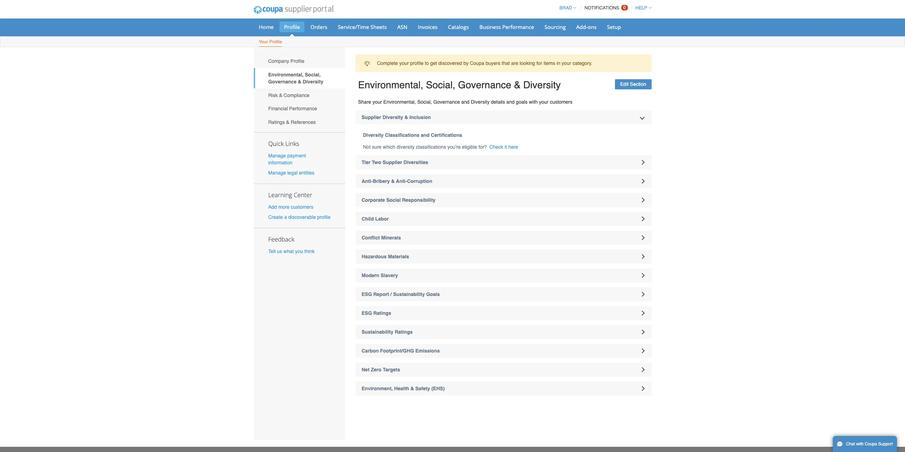 Task type: vqa. For each thing, say whether or not it's contained in the screenshot.
ADD button to the top
no



Task type: locate. For each thing, give the bounding box(es) containing it.
1 horizontal spatial supplier
[[383, 160, 402, 165]]

catalogs
[[448, 23, 469, 30]]

performance for financial performance
[[289, 106, 317, 112]]

1 horizontal spatial with
[[857, 442, 864, 447]]

0 horizontal spatial customers
[[291, 204, 314, 210]]

0 vertical spatial with
[[529, 99, 538, 105]]

you
[[295, 249, 303, 254]]

asn
[[398, 23, 408, 30]]

manage
[[268, 153, 286, 158], [268, 170, 286, 176]]

0 vertical spatial sustainability
[[393, 292, 425, 297]]

1 vertical spatial with
[[857, 442, 864, 447]]

1 vertical spatial profile
[[269, 39, 282, 44]]

brad link
[[557, 5, 577, 10]]

sustainability inside "heading"
[[362, 329, 394, 335]]

supplier down share
[[362, 115, 381, 120]]

0 horizontal spatial anti-
[[362, 178, 373, 184]]

2 horizontal spatial ratings
[[395, 329, 413, 335]]

sustainability right /
[[393, 292, 425, 297]]

with right goals on the top
[[529, 99, 538, 105]]

environmental, social, governance & diversity up compliance
[[268, 72, 324, 85]]

sustainability ratings button
[[356, 325, 652, 339]]

corporate social responsibility button
[[356, 193, 652, 207]]

esg ratings
[[362, 310, 391, 316]]

0 horizontal spatial performance
[[289, 106, 317, 112]]

anti-bribery & anti-corruption
[[362, 178, 433, 184]]

help
[[636, 5, 648, 10]]

diversity down for
[[524, 79, 561, 91]]

ratings for sustainability
[[395, 329, 413, 335]]

1 horizontal spatial and
[[462, 99, 470, 105]]

for?
[[479, 144, 487, 150]]

esg left report
[[362, 292, 372, 297]]

1 esg from the top
[[362, 292, 372, 297]]

environment,
[[362, 386, 393, 392]]

us
[[277, 249, 282, 254]]

conflict minerals button
[[356, 231, 652, 245]]

esg for esg ratings
[[362, 310, 372, 316]]

environmental, up supplier diversity & inclusion
[[384, 99, 416, 105]]

manage inside manage payment information
[[268, 153, 286, 158]]

0 vertical spatial social,
[[305, 72, 321, 78]]

catalogs link
[[444, 22, 474, 32]]

0 horizontal spatial environmental, social, governance & diversity
[[268, 72, 324, 85]]

information
[[268, 160, 293, 165]]

profile left to
[[410, 60, 424, 66]]

manage down information
[[268, 170, 286, 176]]

compliance
[[284, 92, 310, 98]]

to
[[425, 60, 429, 66]]

tell us what you think
[[268, 249, 315, 254]]

environmental, down company profile
[[268, 72, 304, 78]]

and up classifications at the top
[[421, 132, 430, 138]]

1 horizontal spatial performance
[[503, 23, 534, 30]]

your profile
[[259, 39, 282, 44]]

2 manage from the top
[[268, 170, 286, 176]]

anti- down tier on the left of the page
[[362, 178, 373, 184]]

and left goals on the top
[[507, 99, 515, 105]]

1 horizontal spatial profile
[[410, 60, 424, 66]]

performance right business in the top of the page
[[503, 23, 534, 30]]

0 vertical spatial customers
[[550, 99, 573, 105]]

emissions
[[416, 348, 440, 354]]

0 vertical spatial manage
[[268, 153, 286, 158]]

diversity up "sure"
[[363, 132, 384, 138]]

1 vertical spatial environmental,
[[358, 79, 424, 91]]

ratings down financial
[[268, 119, 285, 125]]

buyers
[[486, 60, 501, 66]]

navigation
[[557, 1, 652, 15]]

1 vertical spatial manage
[[268, 170, 286, 176]]

conflict minerals
[[362, 235, 401, 241]]

complete your profile to get discovered by coupa buyers that are looking for items in your category. alert
[[356, 54, 652, 72]]

0 vertical spatial performance
[[503, 23, 534, 30]]

anti- up corporate social responsibility
[[396, 178, 407, 184]]

& up risk & compliance link
[[298, 79, 302, 85]]

coupa
[[470, 60, 485, 66], [865, 442, 878, 447]]

with right chat at the bottom right of page
[[857, 442, 864, 447]]

profile down coupa supplier portal image
[[284, 23, 300, 30]]

governance
[[268, 79, 297, 85], [458, 79, 512, 91], [434, 99, 460, 105]]

1 vertical spatial ratings
[[374, 310, 391, 316]]

complete
[[377, 60, 398, 66]]

ratings up carbon footprint/ghg emissions
[[395, 329, 413, 335]]

1 horizontal spatial anti-
[[396, 178, 407, 184]]

manage for manage legal entities
[[268, 170, 286, 176]]

with
[[529, 99, 538, 105], [857, 442, 864, 447]]

supplier down which
[[383, 160, 402, 165]]

sheets
[[371, 23, 387, 30]]

ratings inside heading
[[374, 310, 391, 316]]

0 vertical spatial profile
[[410, 60, 424, 66]]

profile up environmental, social, governance & diversity link
[[291, 58, 305, 64]]

which
[[383, 144, 396, 150]]

performance up "references"
[[289, 106, 317, 112]]

profile right discoverable
[[317, 215, 331, 220]]

and left details
[[462, 99, 470, 105]]

1 vertical spatial supplier
[[383, 160, 402, 165]]

diversity classifications and certifications
[[363, 132, 462, 138]]

references
[[291, 119, 316, 125]]

0 vertical spatial coupa
[[470, 60, 485, 66]]

0 vertical spatial environmental,
[[268, 72, 304, 78]]

& right bribery
[[391, 178, 395, 184]]

looking
[[520, 60, 535, 66]]

health
[[394, 386, 409, 392]]

manage for manage payment information
[[268, 153, 286, 158]]

bribery
[[373, 178, 390, 184]]

hazardous materials button
[[356, 250, 652, 264]]

diversity up classifications
[[383, 115, 403, 120]]

orders link
[[306, 22, 332, 32]]

edit
[[621, 81, 629, 87]]

profile right the your
[[269, 39, 282, 44]]

2 esg from the top
[[362, 310, 372, 316]]

conflict minerals heading
[[356, 231, 652, 245]]

0 horizontal spatial ratings
[[268, 119, 285, 125]]

help link
[[633, 5, 652, 10]]

your
[[400, 60, 409, 66], [562, 60, 572, 66], [373, 99, 382, 105], [539, 99, 549, 105]]

0 horizontal spatial and
[[421, 132, 430, 138]]

performance
[[503, 23, 534, 30], [289, 106, 317, 112]]

chat with coupa support button
[[833, 436, 898, 452]]

diversity up risk & compliance link
[[303, 79, 324, 85]]

learning center
[[268, 191, 312, 199]]

ratings for esg
[[374, 310, 391, 316]]

0 vertical spatial ratings
[[268, 119, 285, 125]]

sustainability down esg ratings
[[362, 329, 394, 335]]

hazardous materials
[[362, 254, 409, 260]]

child labor button
[[356, 212, 652, 226]]

social, down get
[[426, 79, 456, 91]]

1 horizontal spatial customers
[[550, 99, 573, 105]]

esg up the sustainability ratings
[[362, 310, 372, 316]]

governance up risk & compliance at the top of the page
[[268, 79, 297, 85]]

1 vertical spatial sustainability
[[362, 329, 394, 335]]

corporate social responsibility heading
[[356, 193, 652, 207]]

details
[[491, 99, 505, 105]]

esg
[[362, 292, 372, 297], [362, 310, 372, 316]]

diversities
[[404, 160, 429, 165]]

0 horizontal spatial coupa
[[470, 60, 485, 66]]

supplier diversity & inclusion heading
[[356, 110, 652, 124]]

1 manage from the top
[[268, 153, 286, 158]]

modern
[[362, 273, 379, 278]]

0 vertical spatial esg
[[362, 292, 372, 297]]

ratings inside "heading"
[[395, 329, 413, 335]]

anti-
[[362, 178, 373, 184], [396, 178, 407, 184]]

carbon footprint/ghg emissions
[[362, 348, 440, 354]]

environmental, down complete
[[358, 79, 424, 91]]

corporate social responsibility
[[362, 197, 436, 203]]

0 horizontal spatial with
[[529, 99, 538, 105]]

edit section
[[621, 81, 647, 87]]

0 vertical spatial supplier
[[362, 115, 381, 120]]

add-ons
[[577, 23, 597, 30]]

2 vertical spatial ratings
[[395, 329, 413, 335]]

diversity inside dropdown button
[[383, 115, 403, 120]]

coupa left support
[[865, 442, 878, 447]]

profile for your profile
[[269, 39, 282, 44]]

environmental, inside 'environmental, social, governance & diversity'
[[268, 72, 304, 78]]

1 vertical spatial profile
[[317, 215, 331, 220]]

check it here link
[[490, 144, 519, 151]]

add-ons link
[[572, 22, 601, 32]]

sure
[[372, 144, 382, 150]]

1 horizontal spatial environmental, social, governance & diversity
[[358, 79, 561, 91]]

1 anti- from the left
[[362, 178, 373, 184]]

manage up information
[[268, 153, 286, 158]]

1 vertical spatial coupa
[[865, 442, 878, 447]]

that
[[502, 60, 510, 66]]

risk & compliance
[[268, 92, 310, 98]]

are
[[512, 60, 519, 66]]

environmental, social, governance & diversity up share your environmental, social, governance and diversity details and goals with your customers
[[358, 79, 561, 91]]

net
[[362, 367, 370, 373]]

1 vertical spatial esg
[[362, 310, 372, 316]]

coupa right the by on the right top of page
[[470, 60, 485, 66]]

1 vertical spatial performance
[[289, 106, 317, 112]]

center
[[294, 191, 312, 199]]

1 vertical spatial customers
[[291, 204, 314, 210]]

1 horizontal spatial ratings
[[374, 310, 391, 316]]

supplier diversity & inclusion
[[362, 115, 431, 120]]

quick
[[268, 139, 284, 148]]

ratings down report
[[374, 310, 391, 316]]

environment, health & safety (ehs) button
[[356, 382, 652, 396]]

2 vertical spatial profile
[[291, 58, 305, 64]]

chat with coupa support
[[847, 442, 894, 447]]

1 horizontal spatial coupa
[[865, 442, 878, 447]]

legal
[[287, 170, 298, 176]]

think
[[305, 249, 315, 254]]

social, up inclusion
[[418, 99, 432, 105]]

your right share
[[373, 99, 382, 105]]

social, down company profile link
[[305, 72, 321, 78]]

1 vertical spatial social,
[[426, 79, 456, 91]]

feedback
[[268, 235, 295, 244]]



Task type: describe. For each thing, give the bounding box(es) containing it.
sustainability ratings
[[362, 329, 413, 335]]

governance up details
[[458, 79, 512, 91]]

coupa inside complete your profile to get discovered by coupa buyers that are looking for items in your category. 'alert'
[[470, 60, 485, 66]]

child labor
[[362, 216, 389, 222]]

& inside 'environmental, social, governance & diversity'
[[298, 79, 302, 85]]

modern slavery heading
[[356, 269, 652, 283]]

tier two supplier diversities
[[362, 160, 429, 165]]

0 horizontal spatial supplier
[[362, 115, 381, 120]]

discovered
[[439, 60, 462, 66]]

create
[[268, 215, 283, 220]]

company profile link
[[254, 54, 345, 68]]

anti-bribery & anti-corruption button
[[356, 174, 652, 188]]

environmental, social, governance & diversity inside environmental, social, governance & diversity link
[[268, 72, 324, 85]]

share your environmental, social, governance and diversity details and goals with your customers
[[358, 99, 573, 105]]

by
[[464, 60, 469, 66]]

add-
[[577, 23, 588, 30]]

manage payment information link
[[268, 153, 306, 165]]

classifications
[[416, 144, 446, 150]]

manage legal entities link
[[268, 170, 315, 176]]

business
[[480, 23, 501, 30]]

& inside heading
[[391, 178, 395, 184]]

ratings & references
[[268, 119, 316, 125]]

2 vertical spatial environmental,
[[384, 99, 416, 105]]

payment
[[287, 153, 306, 158]]

slavery
[[381, 273, 398, 278]]

certifications
[[431, 132, 462, 138]]

report
[[374, 292, 389, 297]]

notifications 0
[[585, 5, 626, 10]]

hazardous materials heading
[[356, 250, 652, 264]]

eligible
[[462, 144, 477, 150]]

your right complete
[[400, 60, 409, 66]]

conflict
[[362, 235, 380, 241]]

invoices
[[418, 23, 438, 30]]

carbon footprint/ghg emissions heading
[[356, 344, 652, 358]]

items
[[544, 60, 556, 66]]

tier two supplier diversities heading
[[356, 155, 652, 169]]

your profile link
[[259, 38, 283, 47]]

coupa supplier portal image
[[248, 1, 338, 19]]

financial performance
[[268, 106, 317, 112]]

hazardous
[[362, 254, 387, 260]]

it
[[505, 144, 507, 150]]

tier two supplier diversities button
[[356, 155, 652, 169]]

ons
[[588, 23, 597, 30]]

& up goals on the top
[[514, 79, 521, 91]]

section
[[630, 81, 647, 87]]

inclusion
[[410, 115, 431, 120]]

net zero targets
[[362, 367, 400, 373]]

not sure which diversity classifications you're eligible for? check it here
[[363, 144, 519, 150]]

home link
[[254, 22, 278, 32]]

diversity
[[397, 144, 415, 150]]

with inside button
[[857, 442, 864, 447]]

responsibility
[[402, 197, 436, 203]]

category.
[[573, 60, 593, 66]]

0 vertical spatial profile
[[284, 23, 300, 30]]

esg report / sustainability goals heading
[[356, 287, 652, 301]]

environment, health & safety (ehs)
[[362, 386, 445, 392]]

& down financial performance
[[286, 119, 290, 125]]

anti-bribery & anti-corruption heading
[[356, 174, 652, 188]]

environment, health & safety (ehs) heading
[[356, 382, 652, 396]]

safety
[[416, 386, 430, 392]]

performance for business performance
[[503, 23, 534, 30]]

add more customers link
[[268, 204, 314, 210]]

your
[[259, 39, 268, 44]]

goals
[[426, 292, 440, 297]]

corporate
[[362, 197, 385, 203]]

2 horizontal spatial and
[[507, 99, 515, 105]]

0 horizontal spatial profile
[[317, 215, 331, 220]]

business performance
[[480, 23, 534, 30]]

tell
[[268, 249, 276, 254]]

notifications
[[585, 5, 620, 10]]

profile inside 'alert'
[[410, 60, 424, 66]]

esg ratings heading
[[356, 306, 652, 320]]

company
[[268, 58, 289, 64]]

sustainability ratings heading
[[356, 325, 652, 339]]

modern slavery button
[[356, 269, 652, 283]]

/
[[391, 292, 392, 297]]

2 anti- from the left
[[396, 178, 407, 184]]

supplier diversity & inclusion button
[[356, 110, 652, 124]]

complete your profile to get discovered by coupa buyers that are looking for items in your category.
[[377, 60, 593, 66]]

not
[[363, 144, 371, 150]]

manage legal entities
[[268, 170, 315, 176]]

risk
[[268, 92, 278, 98]]

create a discoverable profile
[[268, 215, 331, 220]]

support
[[879, 442, 894, 447]]

brad
[[560, 5, 573, 10]]

& left inclusion
[[405, 115, 408, 120]]

governance up certifications
[[434, 99, 460, 105]]

your right in
[[562, 60, 572, 66]]

minerals
[[381, 235, 401, 241]]

financial performance link
[[254, 102, 345, 115]]

(ehs)
[[432, 386, 445, 392]]

discoverable
[[289, 215, 316, 220]]

profile for company profile
[[291, 58, 305, 64]]

diversity left details
[[471, 99, 490, 105]]

tier
[[362, 160, 371, 165]]

& left safety
[[411, 386, 414, 392]]

get
[[431, 60, 437, 66]]

business performance link
[[475, 22, 539, 32]]

sustainability inside heading
[[393, 292, 425, 297]]

share
[[358, 99, 371, 105]]

environmental, social, governance & diversity link
[[254, 68, 345, 88]]

diversity inside 'environmental, social, governance & diversity'
[[303, 79, 324, 85]]

social, inside 'environmental, social, governance & diversity'
[[305, 72, 321, 78]]

0
[[624, 5, 626, 10]]

zero
[[371, 367, 382, 373]]

net zero targets heading
[[356, 363, 652, 377]]

modern slavery
[[362, 273, 398, 278]]

manage payment information
[[268, 153, 306, 165]]

add more customers
[[268, 204, 314, 210]]

navigation containing notifications 0
[[557, 1, 652, 15]]

esg for esg report / sustainability goals
[[362, 292, 372, 297]]

here
[[509, 144, 519, 150]]

your right goals on the top
[[539, 99, 549, 105]]

invoices link
[[414, 22, 442, 32]]

child labor heading
[[356, 212, 652, 226]]

& right risk
[[279, 92, 283, 98]]

governance inside 'environmental, social, governance & diversity'
[[268, 79, 297, 85]]

esg ratings button
[[356, 306, 652, 320]]

create a discoverable profile link
[[268, 215, 331, 220]]

what
[[284, 249, 294, 254]]

check
[[490, 144, 504, 150]]

carbon
[[362, 348, 379, 354]]

2 vertical spatial social,
[[418, 99, 432, 105]]

asn link
[[393, 22, 412, 32]]

coupa inside chat with coupa support button
[[865, 442, 878, 447]]



